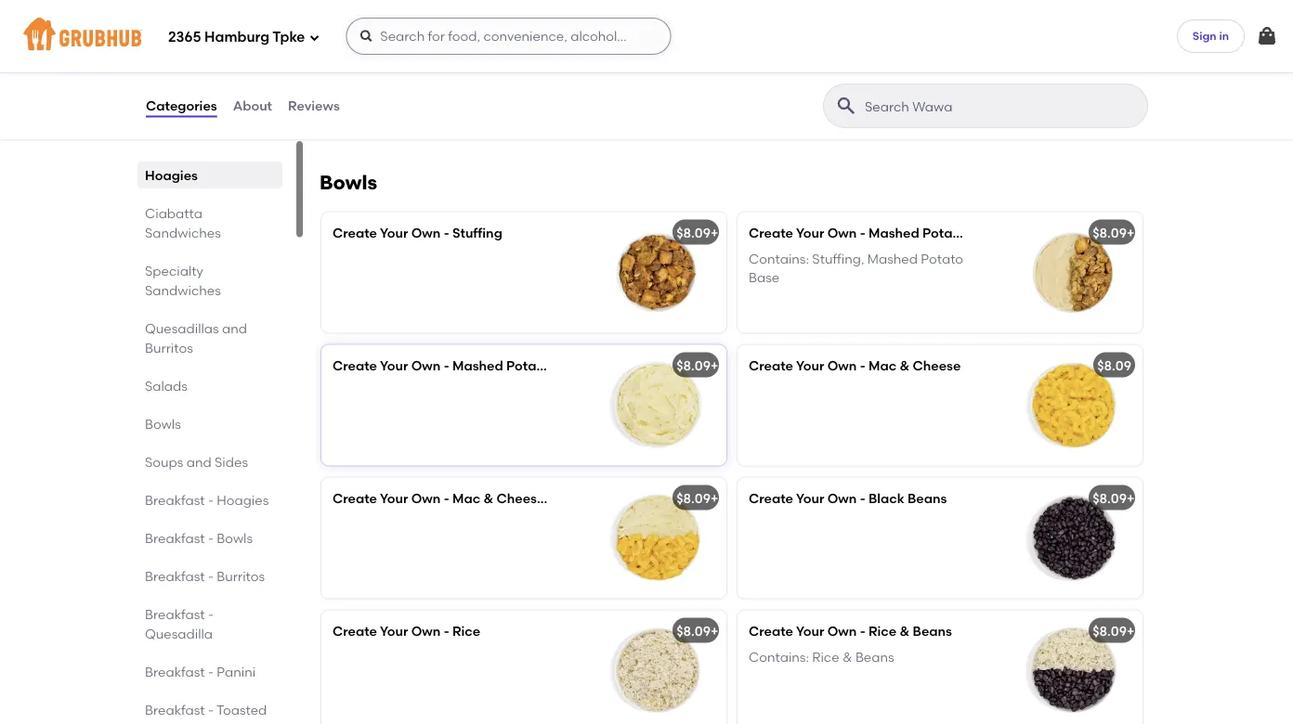 Task type: describe. For each thing, give the bounding box(es) containing it.
hard
[[491, 89, 523, 105]]

quesadillas
[[145, 321, 219, 336]]

your for create your own - mashed potato & stuffing
[[796, 225, 824, 241]]

svg image
[[309, 32, 320, 43]]

create for create your own - stuffing
[[333, 225, 377, 241]]

egg,
[[333, 108, 360, 124]]

cheese for create your own - mac & cheese & mashed potatoes
[[497, 490, 545, 506]]

create your own - mashed potato & stuffing image
[[1003, 212, 1143, 333]]

create for create your own - mashed potato & stuffing
[[749, 225, 793, 241]]

applewood
[[827, 70, 900, 86]]

reviews button
[[287, 72, 341, 139]]

your for create your own - rice & beans
[[796, 623, 824, 639]]

contains: romaine, feta, grape tomatoes, carrot ribbons, cucumbers, red onions, hard boiled egg, ciabatta croutons, no dressing
[[333, 51, 565, 124]]

breakfast - panini
[[145, 664, 256, 680]]

turkey,
[[888, 89, 931, 105]]

romaine, for onions,
[[812, 51, 872, 67]]

specialty
[[145, 263, 203, 279]]

sandwiches for ciabatta
[[145, 225, 221, 241]]

0 horizontal spatial hoagies
[[145, 167, 198, 183]]

specialty sandwiches tab
[[145, 261, 275, 300]]

$8.09 for create your own - mac & cheese & mashed potatoes image
[[677, 490, 711, 506]]

on
[[749, 108, 768, 124]]

breakfast - quesadilla tab
[[145, 605, 275, 644]]

$8.09 for create your own - mashed potato & stuffing image
[[1093, 225, 1127, 241]]

specialty sandwiches
[[145, 263, 221, 298]]

2365
[[168, 29, 201, 46]]

salads tab
[[145, 376, 275, 396]]

2 vertical spatial beans
[[856, 650, 894, 665]]

dressing
[[510, 108, 564, 124]]

bagels
[[145, 722, 187, 725]]

create your own - rice & beans image
[[1003, 611, 1143, 725]]

sides
[[215, 454, 248, 470]]

create your own - mac & cheese image
[[1003, 345, 1143, 466]]

+ for create your own - mashed potato
[[711, 358, 719, 373]]

create your own - mashed potato image
[[587, 345, 727, 466]]

feta,
[[459, 51, 491, 67]]

tomatoes, inside contains: romaine, feta, grape tomatoes, carrot ribbons, cucumbers, red onions, hard boiled egg, ciabatta croutons, no dressing
[[333, 70, 398, 86]]

breakfast - burritos tab
[[145, 567, 275, 586]]

own for create your own - mashed potato
[[411, 358, 441, 373]]

cheese for create your own - mac & cheese
[[913, 358, 961, 373]]

create for create your own - mac & cheese
[[749, 358, 793, 373]]

1 horizontal spatial svg image
[[1256, 25, 1278, 47]]

ciabatta sandwiches tab
[[145, 203, 275, 243]]

more
[[219, 722, 251, 725]]

create your own - rice image
[[587, 611, 727, 725]]

2 stuffing from the left
[[982, 225, 1032, 241]]

$8.09 + for create your own - black beans
[[1093, 490, 1135, 506]]

and for soups
[[186, 454, 212, 470]]

toasted
[[217, 702, 267, 718]]

create your own - mac & cheese & mashed potatoes
[[333, 490, 673, 506]]

own for create your own - rice & beans
[[828, 623, 857, 639]]

grape inside contains: romaine, grape tomatoes, red onions, applewood smoked bacon, oven roasted turkey, ranch on the side
[[875, 51, 916, 67]]

breakfast - toasted bagels and more tab
[[145, 701, 275, 725]]

create your own - stuffing
[[333, 225, 502, 241]]

- inside tab
[[208, 531, 214, 546]]

categories button
[[145, 72, 218, 139]]

ribbons,
[[446, 70, 500, 86]]

own for create your own - mashed potato & stuffing
[[828, 225, 857, 241]]

create for create your own - rice
[[333, 623, 377, 639]]

in
[[1219, 29, 1229, 43]]

contains: stuffing, mashed potato base
[[749, 251, 964, 286]]

breakfast for breakfast - hoagies
[[145, 492, 205, 508]]

breakfast for breakfast - bowls
[[145, 531, 205, 546]]

your for create your own - rice
[[380, 623, 408, 639]]

create for create your own - mac & cheese & mashed potatoes
[[333, 490, 377, 506]]

quesadillas and burritos
[[145, 321, 247, 356]]

ranch
[[934, 89, 975, 105]]

base
[[749, 270, 780, 286]]

bacon,
[[749, 89, 793, 105]]

create for create your own - rice & beans
[[749, 623, 793, 639]]

stuffing,
[[812, 251, 865, 267]]

own for create your own - rice
[[411, 623, 441, 639]]

breakfast - panini tab
[[145, 662, 275, 682]]

salads
[[145, 378, 188, 394]]

sign
[[1193, 29, 1217, 43]]

grape inside contains: romaine, feta, grape tomatoes, carrot ribbons, cucumbers, red onions, hard boiled egg, ciabatta croutons, no dressing
[[494, 51, 534, 67]]

ciabatta sandwiches
[[145, 205, 221, 241]]

mashed inside contains: stuffing, mashed potato base
[[868, 251, 918, 267]]

about button
[[232, 72, 273, 139]]

breakfast - hoagies tab
[[145, 491, 275, 510]]

soups
[[145, 454, 183, 470]]

1 vertical spatial hoagies
[[217, 492, 269, 508]]

onions, inside contains: romaine, grape tomatoes, red onions, applewood smoked bacon, oven roasted turkey, ranch on the side
[[777, 70, 824, 86]]

quesadillas and burritos tab
[[145, 319, 275, 358]]

$8.09 + for create your own - rice
[[677, 623, 719, 639]]

sandwiches for specialty
[[145, 282, 221, 298]]

create your own - mac & cheese & mashed potatoes image
[[587, 478, 727, 599]]

roasted
[[833, 89, 885, 105]]

create your own - black beans
[[749, 490, 947, 506]]

breakfast for breakfast - toasted bagels and more
[[145, 702, 205, 718]]

+ for create your own - mac & cheese & mashed potatoes
[[711, 490, 719, 506]]

sign in
[[1193, 29, 1229, 43]]

breakfast for breakfast - quesadilla
[[145, 607, 205, 623]]

and for quesadillas
[[222, 321, 247, 336]]

side
[[795, 108, 822, 124]]

turkey bacon ranch image
[[1003, 12, 1143, 133]]

- inside breakfast - toasted bagels and more
[[208, 702, 214, 718]]

own for create your own - stuffing
[[411, 225, 441, 241]]

ciabatta inside contains: romaine, feta, grape tomatoes, carrot ribbons, cucumbers, red onions, hard boiled egg, ciabatta croutons, no dressing
[[364, 108, 421, 124]]

no
[[489, 108, 507, 124]]

breakfast - burritos
[[145, 569, 265, 584]]

tomatoes, inside contains: romaine, grape tomatoes, red onions, applewood smoked bacon, oven roasted turkey, ranch on the side
[[919, 51, 984, 67]]

red inside contains: romaine, feta, grape tomatoes, carrot ribbons, cucumbers, red onions, hard boiled egg, ciabatta croutons, no dressing
[[413, 89, 438, 105]]

boiled
[[526, 89, 565, 105]]

breakfast - quesadilla
[[145, 607, 214, 642]]

red inside contains: romaine, grape tomatoes, red onions, applewood smoked bacon, oven roasted turkey, ranch on the side
[[749, 70, 774, 86]]

0 vertical spatial bowls
[[320, 170, 377, 194]]

sign in button
[[1177, 20, 1245, 53]]



Task type: vqa. For each thing, say whether or not it's contained in the screenshot.
SEARCH FOR FOOD, CONVENIENCE, ALCOHOL... search box
yes



Task type: locate. For each thing, give the bounding box(es) containing it.
cucumbers,
[[333, 89, 410, 105]]

Search Wawa search field
[[863, 98, 1142, 115]]

and inside quesadillas and burritos
[[222, 321, 247, 336]]

romaine, inside contains: romaine, grape tomatoes, red onions, applewood smoked bacon, oven roasted turkey, ranch on the side
[[812, 51, 872, 67]]

1 vertical spatial ciabatta
[[145, 205, 203, 221]]

sandwiches inside tab
[[145, 282, 221, 298]]

and
[[222, 321, 247, 336], [186, 454, 212, 470], [190, 722, 216, 725]]

$8.09 for create your own - stuffing image
[[677, 225, 711, 241]]

burritos
[[145, 340, 193, 356], [217, 569, 265, 584]]

burritos down breakfast - bowls tab on the bottom left of the page
[[217, 569, 265, 584]]

bowls down breakfast - hoagies tab
[[217, 531, 253, 546]]

grape
[[494, 51, 534, 67], [875, 51, 916, 67]]

2 vertical spatial bowls
[[217, 531, 253, 546]]

1 horizontal spatial romaine,
[[812, 51, 872, 67]]

hamburg
[[204, 29, 269, 46]]

1 grape from the left
[[494, 51, 534, 67]]

onions, up oven on the right top of the page
[[777, 70, 824, 86]]

contains: down garden
[[333, 51, 393, 67]]

romaine,
[[396, 51, 456, 67], [812, 51, 872, 67]]

tomatoes,
[[919, 51, 984, 67], [333, 70, 398, 86]]

0 horizontal spatial romaine,
[[396, 51, 456, 67]]

potato for create your own - mashed potato & stuffing
[[923, 225, 966, 241]]

bowls inside bowls tab
[[145, 416, 181, 432]]

- inside "tab"
[[208, 664, 214, 680]]

red down carrot
[[413, 89, 438, 105]]

burritos down quesadillas at the left top
[[145, 340, 193, 356]]

quesadilla
[[145, 626, 213, 642]]

bowls down egg,
[[320, 170, 377, 194]]

breakfast inside breakfast - quesadilla
[[145, 607, 205, 623]]

0 horizontal spatial svg image
[[359, 29, 374, 44]]

contains: for red
[[749, 51, 809, 67]]

breakfast
[[145, 492, 205, 508], [145, 531, 205, 546], [145, 569, 205, 584], [145, 607, 205, 623], [145, 664, 205, 680], [145, 702, 205, 718]]

ciabatta
[[364, 108, 421, 124], [145, 205, 203, 221]]

bowls
[[320, 170, 377, 194], [145, 416, 181, 432], [217, 531, 253, 546]]

1 stuffing from the left
[[452, 225, 502, 241]]

0 horizontal spatial rice
[[452, 623, 480, 639]]

hoagies down sides
[[217, 492, 269, 508]]

$8.09 + for create your own - mac & cheese & mashed potatoes
[[677, 490, 719, 506]]

mac
[[869, 358, 897, 373], [452, 490, 480, 506]]

red up bacon,
[[749, 70, 774, 86]]

garden
[[333, 25, 381, 41]]

bowls up soups on the bottom
[[145, 416, 181, 432]]

4 breakfast from the top
[[145, 607, 205, 623]]

0 vertical spatial sandwiches
[[145, 225, 221, 241]]

sandwiches
[[145, 225, 221, 241], [145, 282, 221, 298]]

hoagies up ciabatta sandwiches at left top
[[145, 167, 198, 183]]

and right quesadillas at the left top
[[222, 321, 247, 336]]

breakfast for breakfast - burritos
[[145, 569, 205, 584]]

0 horizontal spatial ciabatta
[[145, 205, 203, 221]]

$8.09 + for create your own - stuffing
[[677, 225, 719, 241]]

rice for create your own - rice
[[452, 623, 480, 639]]

onions,
[[777, 70, 824, 86], [441, 89, 488, 105]]

$8.09 for create your own - rice 'image'
[[677, 623, 711, 639]]

contains: romaine, grape tomatoes, red onions, applewood smoked bacon, oven roasted turkey, ranch on the side
[[749, 51, 984, 124]]

breakfast inside breakfast - toasted bagels and more
[[145, 702, 205, 718]]

create
[[333, 225, 377, 241], [749, 225, 793, 241], [333, 358, 377, 373], [749, 358, 793, 373], [333, 490, 377, 506], [749, 490, 793, 506], [333, 623, 377, 639], [749, 623, 793, 639]]

breakfast down breakfast - bowls
[[145, 569, 205, 584]]

the
[[771, 108, 792, 124]]

-
[[444, 225, 449, 241], [860, 225, 866, 241], [444, 358, 449, 373], [860, 358, 866, 373], [444, 490, 449, 506], [860, 490, 866, 506], [208, 492, 214, 508], [208, 531, 214, 546], [208, 569, 214, 584], [208, 607, 214, 623], [444, 623, 449, 639], [860, 623, 866, 639], [208, 664, 214, 680], [208, 702, 214, 718]]

grape up applewood
[[875, 51, 916, 67]]

0 vertical spatial potato
[[923, 225, 966, 241]]

create your own - black beans image
[[1003, 478, 1143, 599]]

$8.09 for 'create your own - black beans' image
[[1093, 490, 1127, 506]]

burritos for quesadillas and burritos
[[145, 340, 193, 356]]

create your own - mashed potato & stuffing
[[749, 225, 1032, 241]]

1 vertical spatial mac
[[452, 490, 480, 506]]

create for create your own - black beans
[[749, 490, 793, 506]]

Search for food, convenience, alcohol... search field
[[346, 18, 671, 55]]

0 vertical spatial and
[[222, 321, 247, 336]]

romaine, inside contains: romaine, feta, grape tomatoes, carrot ribbons, cucumbers, red onions, hard boiled egg, ciabatta croutons, no dressing
[[396, 51, 456, 67]]

0 vertical spatial mac
[[869, 358, 897, 373]]

oven
[[796, 89, 829, 105]]

1 vertical spatial sandwiches
[[145, 282, 221, 298]]

hoagies tab
[[145, 165, 275, 185]]

smoked
[[903, 70, 954, 86]]

0 vertical spatial tomatoes,
[[919, 51, 984, 67]]

0 horizontal spatial stuffing
[[452, 225, 502, 241]]

0 horizontal spatial burritos
[[145, 340, 193, 356]]

breakfast up the bagels
[[145, 702, 205, 718]]

cheese
[[913, 358, 961, 373], [497, 490, 545, 506]]

and inside soups and sides tab
[[186, 454, 212, 470]]

stuffing
[[452, 225, 502, 241], [982, 225, 1032, 241]]

soups and sides tab
[[145, 452, 275, 472]]

0 vertical spatial cheese
[[913, 358, 961, 373]]

contains: for base
[[749, 251, 809, 267]]

tomatoes, up smoked
[[919, 51, 984, 67]]

romaine, up carrot
[[396, 51, 456, 67]]

2 sandwiches from the top
[[145, 282, 221, 298]]

1 vertical spatial beans
[[913, 623, 952, 639]]

breakfast inside "tab"
[[145, 664, 205, 680]]

sandwiches up specialty
[[145, 225, 221, 241]]

2 grape from the left
[[875, 51, 916, 67]]

1 horizontal spatial rice
[[812, 650, 840, 665]]

1 vertical spatial cheese
[[497, 490, 545, 506]]

1 romaine, from the left
[[396, 51, 456, 67]]

breakfast - bowls tab
[[145, 529, 275, 548]]

soups and sides
[[145, 454, 248, 470]]

tpke
[[273, 29, 305, 46]]

breakfast up quesadilla
[[145, 607, 205, 623]]

main navigation navigation
[[0, 0, 1293, 72]]

0 horizontal spatial red
[[413, 89, 438, 105]]

$8.09
[[677, 225, 711, 241], [1093, 225, 1127, 241], [677, 358, 711, 373], [1097, 358, 1132, 373], [677, 490, 711, 506], [1093, 490, 1127, 506], [677, 623, 711, 639], [1093, 623, 1127, 639]]

red
[[749, 70, 774, 86], [413, 89, 438, 105]]

romaine, for carrot
[[396, 51, 456, 67]]

2 breakfast from the top
[[145, 531, 205, 546]]

1 vertical spatial tomatoes,
[[333, 70, 398, 86]]

ciabatta inside ciabatta sandwiches
[[145, 205, 203, 221]]

croutons,
[[424, 108, 486, 124]]

0 vertical spatial red
[[749, 70, 774, 86]]

2 horizontal spatial rice
[[869, 623, 897, 639]]

+ for create your own - rice
[[711, 623, 719, 639]]

&
[[969, 225, 979, 241], [900, 358, 910, 373], [484, 490, 494, 506], [548, 490, 558, 506], [900, 623, 910, 639], [843, 650, 853, 665]]

create your own - mac & cheese
[[749, 358, 961, 373]]

1 vertical spatial onions,
[[441, 89, 488, 105]]

0 horizontal spatial tomatoes,
[[333, 70, 398, 86]]

0 vertical spatial onions,
[[777, 70, 824, 86]]

1 sandwiches from the top
[[145, 225, 221, 241]]

svg image
[[1256, 25, 1278, 47], [359, 29, 374, 44]]

your for create your own - mashed potato
[[380, 358, 408, 373]]

about
[[233, 98, 272, 114]]

1 horizontal spatial burritos
[[217, 569, 265, 584]]

5 breakfast from the top
[[145, 664, 205, 680]]

create your own - stuffing image
[[587, 212, 727, 333]]

+ for create your own - black beans
[[1127, 490, 1135, 506]]

contains: up bacon,
[[749, 51, 809, 67]]

1 horizontal spatial cheese
[[913, 358, 961, 373]]

hoagies
[[145, 167, 198, 183], [217, 492, 269, 508]]

contains: inside contains: stuffing, mashed potato base
[[749, 251, 809, 267]]

2 vertical spatial and
[[190, 722, 216, 725]]

1 horizontal spatial red
[[749, 70, 774, 86]]

mac for create your own - mac & cheese
[[869, 358, 897, 373]]

breakfast inside tab
[[145, 531, 205, 546]]

breakfast - bowls
[[145, 531, 253, 546]]

breakfast - hoagies
[[145, 492, 269, 508]]

svg image right in
[[1256, 25, 1278, 47]]

0 horizontal spatial cheese
[[497, 490, 545, 506]]

contains: for tomatoes,
[[333, 51, 393, 67]]

contains:
[[333, 51, 393, 67], [749, 51, 809, 67], [749, 251, 809, 267], [749, 650, 809, 665]]

own for create your own - black beans
[[828, 490, 857, 506]]

your for create your own - black beans
[[796, 490, 824, 506]]

6 breakfast from the top
[[145, 702, 205, 718]]

0 vertical spatial hoagies
[[145, 167, 198, 183]]

bowls tab
[[145, 414, 275, 434]]

romaine, up applewood
[[812, 51, 872, 67]]

1 horizontal spatial stuffing
[[982, 225, 1032, 241]]

own
[[411, 225, 441, 241], [828, 225, 857, 241], [411, 358, 441, 373], [828, 358, 857, 373], [411, 490, 441, 506], [828, 490, 857, 506], [411, 623, 441, 639], [828, 623, 857, 639]]

breakfast up breakfast - burritos
[[145, 531, 205, 546]]

breakfast for breakfast - panini
[[145, 664, 205, 680]]

breakfast down quesadilla
[[145, 664, 205, 680]]

0 horizontal spatial onions,
[[441, 89, 488, 105]]

mashed
[[869, 225, 920, 241], [868, 251, 918, 267], [452, 358, 503, 373], [561, 490, 612, 506]]

onions, inside contains: romaine, feta, grape tomatoes, carrot ribbons, cucumbers, red onions, hard boiled egg, ciabatta croutons, no dressing
[[441, 89, 488, 105]]

1 vertical spatial red
[[413, 89, 438, 105]]

potato inside contains: stuffing, mashed potato base
[[921, 251, 964, 267]]

1 horizontal spatial ciabatta
[[364, 108, 421, 124]]

1 horizontal spatial tomatoes,
[[919, 51, 984, 67]]

$8.09 for create your own - mashed potato image
[[677, 358, 711, 373]]

potato
[[923, 225, 966, 241], [921, 251, 964, 267], [506, 358, 550, 373]]

onions, down ribbons,
[[441, 89, 488, 105]]

mac for create your own - mac & cheese & mashed potatoes
[[452, 490, 480, 506]]

breakfast down soups on the bottom
[[145, 492, 205, 508]]

grape up hard
[[494, 51, 534, 67]]

$8.09 + for create your own - mashed potato
[[677, 358, 719, 373]]

breakfast - toasted bagels and more
[[145, 702, 267, 725]]

ciabatta down cucumbers,
[[364, 108, 421, 124]]

burritos for breakfast - burritos
[[217, 569, 265, 584]]

+ for create your own - stuffing
[[711, 225, 719, 241]]

1 horizontal spatial onions,
[[777, 70, 824, 86]]

potato for create your own - mashed potato
[[506, 358, 550, 373]]

garden image
[[587, 12, 727, 133]]

0 horizontal spatial grape
[[494, 51, 534, 67]]

1 horizontal spatial mac
[[869, 358, 897, 373]]

contains: romaine, grape tomatoes, red onions, applewood smoked bacon, oven roasted turkey, ranch on the side button
[[738, 12, 1143, 133]]

1 breakfast from the top
[[145, 492, 205, 508]]

magnifying glass icon image
[[835, 95, 858, 117]]

ciabatta down hoagies tab
[[145, 205, 203, 221]]

contains: down create your own - rice & beans
[[749, 650, 809, 665]]

2 romaine, from the left
[[812, 51, 872, 67]]

sandwiches down specialty
[[145, 282, 221, 298]]

your for create your own - mac & cheese & mashed potatoes
[[380, 490, 408, 506]]

3 breakfast from the top
[[145, 569, 205, 584]]

- inside breakfast - quesadilla
[[208, 607, 214, 623]]

2365 hamburg tpke
[[168, 29, 305, 46]]

+
[[711, 225, 719, 241], [1127, 225, 1135, 241], [711, 358, 719, 373], [711, 490, 719, 506], [1127, 490, 1135, 506], [711, 623, 719, 639], [1127, 623, 1135, 639]]

$8.09 +
[[677, 225, 719, 241], [1093, 225, 1135, 241], [677, 358, 719, 373], [677, 490, 719, 506], [1093, 490, 1135, 506], [677, 623, 719, 639], [1093, 623, 1135, 639]]

reviews
[[288, 98, 340, 114]]

1 vertical spatial burritos
[[217, 569, 265, 584]]

beans
[[908, 490, 947, 506], [913, 623, 952, 639], [856, 650, 894, 665]]

1 vertical spatial and
[[186, 454, 212, 470]]

contains: rice & beans
[[749, 650, 894, 665]]

tomatoes, up cucumbers,
[[333, 70, 398, 86]]

create your own - rice & beans
[[749, 623, 952, 639]]

and left more
[[190, 722, 216, 725]]

svg image right svg icon
[[359, 29, 374, 44]]

and left sides
[[186, 454, 212, 470]]

burritos inside quesadillas and burritos
[[145, 340, 193, 356]]

own for create your own - mac & cheese & mashed potatoes
[[411, 490, 441, 506]]

0 vertical spatial burritos
[[145, 340, 193, 356]]

categories
[[146, 98, 217, 114]]

$8.09 for create your own - rice & beans image on the right of the page
[[1093, 623, 1127, 639]]

0 horizontal spatial mac
[[452, 490, 480, 506]]

0 vertical spatial ciabatta
[[364, 108, 421, 124]]

create your own - rice
[[333, 623, 480, 639]]

potatoes
[[615, 490, 673, 506]]

create your own - mashed potato
[[333, 358, 550, 373]]

your
[[380, 225, 408, 241], [796, 225, 824, 241], [380, 358, 408, 373], [796, 358, 824, 373], [380, 490, 408, 506], [796, 490, 824, 506], [380, 623, 408, 639], [796, 623, 824, 639]]

2 vertical spatial potato
[[506, 358, 550, 373]]

your for create your own - stuffing
[[380, 225, 408, 241]]

rice for create your own - rice & beans
[[869, 623, 897, 639]]

create for create your own - mashed potato
[[333, 358, 377, 373]]

rice
[[452, 623, 480, 639], [869, 623, 897, 639], [812, 650, 840, 665]]

2 horizontal spatial bowls
[[320, 170, 377, 194]]

contains: up base
[[749, 251, 809, 267]]

1 horizontal spatial bowls
[[217, 531, 253, 546]]

your for create your own - mac & cheese
[[796, 358, 824, 373]]

contains: inside contains: romaine, grape tomatoes, red onions, applewood smoked bacon, oven roasted turkey, ranch on the side
[[749, 51, 809, 67]]

1 horizontal spatial hoagies
[[217, 492, 269, 508]]

1 vertical spatial potato
[[921, 251, 964, 267]]

bowls inside breakfast - bowls tab
[[217, 531, 253, 546]]

own for create your own - mac & cheese
[[828, 358, 857, 373]]

carrot
[[402, 70, 443, 86]]

1 horizontal spatial grape
[[875, 51, 916, 67]]

0 vertical spatial beans
[[908, 490, 947, 506]]

panini
[[217, 664, 256, 680]]

contains: inside contains: romaine, feta, grape tomatoes, carrot ribbons, cucumbers, red onions, hard boiled egg, ciabatta croutons, no dressing
[[333, 51, 393, 67]]

sandwiches inside tab
[[145, 225, 221, 241]]

0 horizontal spatial bowls
[[145, 416, 181, 432]]

1 vertical spatial bowls
[[145, 416, 181, 432]]

and inside breakfast - toasted bagels and more
[[190, 722, 216, 725]]

black
[[869, 490, 905, 506]]



